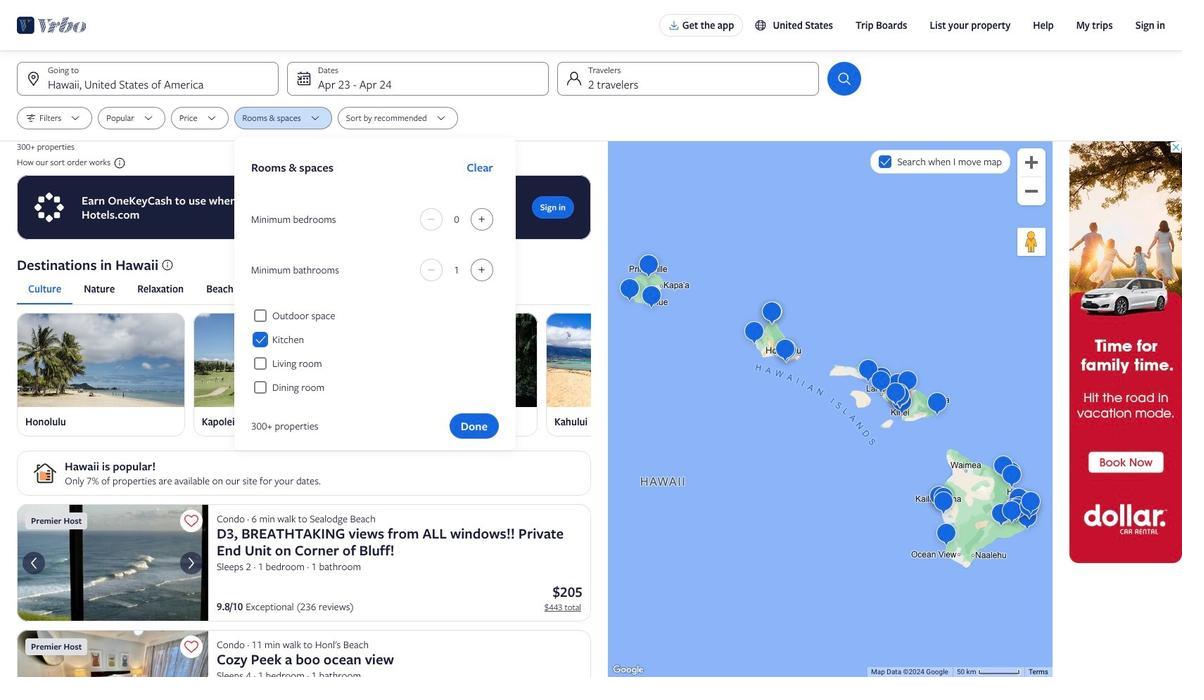 Task type: describe. For each thing, give the bounding box(es) containing it.
2 primary image image from the left
[[193, 313, 361, 408]]

1 primary image image from the left
[[17, 313, 185, 408]]

show next image for d3, breathtaking views from all windows!! private end unit on corner of bluff! image
[[183, 555, 200, 572]]

about these results image
[[161, 259, 174, 272]]

show previous image for d3, breathtaking views from all windows!! private end unit on corner of bluff! image
[[25, 555, 42, 572]]

small image
[[755, 19, 773, 32]]

increase bedrooms image
[[474, 214, 491, 225]]

google image
[[612, 664, 645, 678]]

3 primary image image from the left
[[370, 313, 538, 408]]

decrease bathrooms image
[[423, 265, 440, 276]]



Task type: vqa. For each thing, say whether or not it's contained in the screenshot.
Next destination icon
yes



Task type: locate. For each thing, give the bounding box(es) containing it.
vrbo logo image
[[17, 14, 87, 37]]

waves from the alcove window image
[[17, 505, 208, 622]]

tab list
[[17, 274, 591, 305]]

map region
[[608, 141, 1053, 678]]

4 primary image image from the left
[[546, 313, 714, 408]]

download the app button image
[[668, 20, 680, 31]]

cozy bedroom with plush pillows and medium firm mattress image
[[17, 631, 208, 678]]

next destination image
[[583, 367, 600, 384]]

increase bathrooms image
[[474, 265, 491, 276]]

small image
[[111, 157, 126, 170]]

decrease bedrooms image
[[423, 214, 440, 225]]

search image
[[836, 70, 853, 87]]

primary image image
[[17, 313, 185, 408], [193, 313, 361, 408], [370, 313, 538, 408], [546, 313, 714, 408]]



